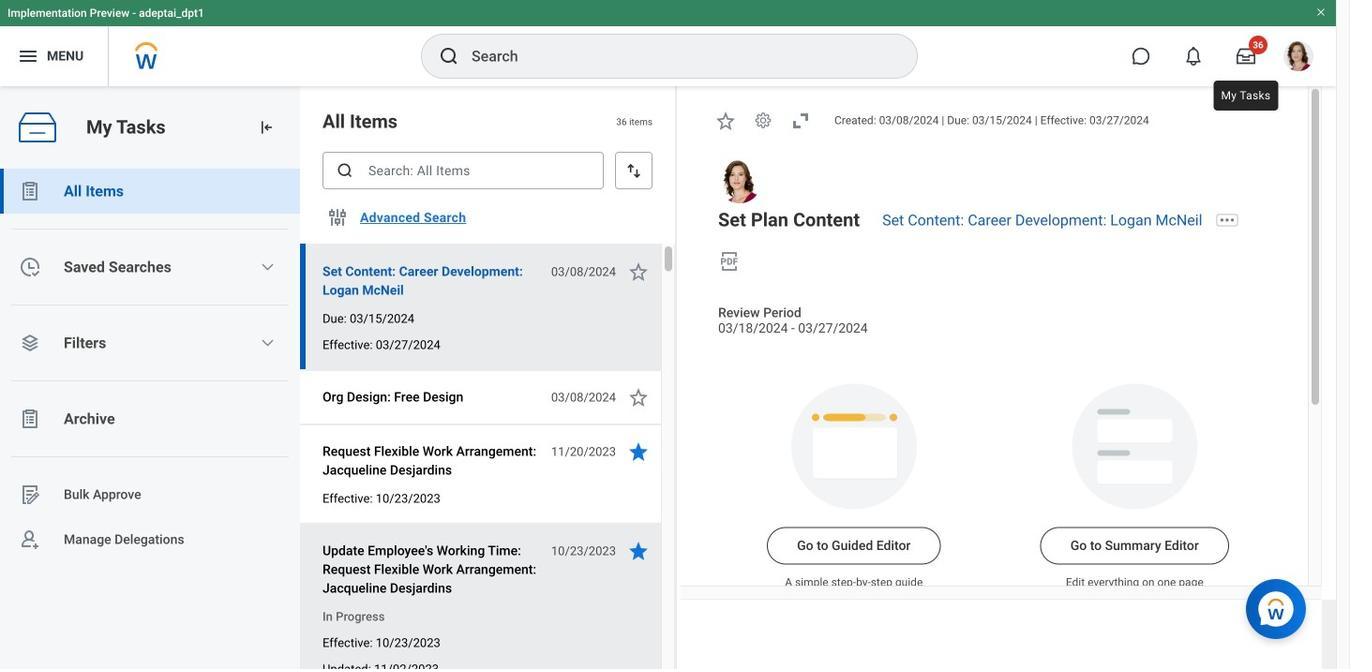 Task type: describe. For each thing, give the bounding box(es) containing it.
transformation import image
[[257, 118, 276, 137]]

notifications large image
[[1184, 47, 1203, 66]]

0 vertical spatial search image
[[438, 45, 460, 68]]

fullscreen image
[[789, 110, 812, 132]]

2 vertical spatial star image
[[627, 386, 650, 409]]

Search: All Items text field
[[323, 152, 604, 189]]

close environment banner image
[[1315, 7, 1327, 18]]

0 vertical spatial star image
[[714, 110, 737, 132]]

2 star image from the top
[[627, 540, 650, 563]]

rename image
[[19, 484, 41, 506]]

1 clipboard image from the top
[[19, 180, 41, 203]]

chevron down image
[[260, 260, 275, 275]]

2 clipboard image from the top
[[19, 408, 41, 430]]

item list element
[[300, 86, 677, 669]]



Task type: vqa. For each thing, say whether or not it's contained in the screenshot.
Tag icon
no



Task type: locate. For each thing, give the bounding box(es) containing it.
employee's photo (logan mcneil) image
[[718, 160, 761, 203]]

1 star image from the top
[[627, 441, 650, 463]]

star image
[[714, 110, 737, 132], [627, 261, 650, 283], [627, 386, 650, 409]]

banner
[[0, 0, 1336, 86]]

justify image
[[17, 45, 39, 68]]

gear image
[[754, 111, 773, 130]]

1 vertical spatial star image
[[627, 540, 650, 563]]

user plus image
[[19, 529, 41, 551]]

clock check image
[[19, 256, 41, 278]]

tooltip
[[1210, 77, 1282, 114]]

clipboard image up clock check image
[[19, 180, 41, 203]]

Search Workday  search field
[[472, 36, 879, 77]]

1 horizontal spatial search image
[[438, 45, 460, 68]]

clipboard image up rename image
[[19, 408, 41, 430]]

0 vertical spatial clipboard image
[[19, 180, 41, 203]]

configure image
[[326, 206, 349, 229]]

list
[[0, 169, 300, 563]]

inbox large image
[[1237, 47, 1255, 66]]

sort image
[[624, 161, 643, 180]]

1 vertical spatial search image
[[336, 161, 354, 180]]

1 vertical spatial clipboard image
[[19, 408, 41, 430]]

clipboard image
[[19, 180, 41, 203], [19, 408, 41, 430]]

1 vertical spatial star image
[[627, 261, 650, 283]]

view printable version (pdf) image
[[718, 250, 741, 273]]

star image
[[627, 441, 650, 463], [627, 540, 650, 563]]

profile logan mcneil image
[[1284, 41, 1314, 75]]

search image
[[438, 45, 460, 68], [336, 161, 354, 180]]

0 horizontal spatial search image
[[336, 161, 354, 180]]

0 vertical spatial star image
[[627, 441, 650, 463]]



